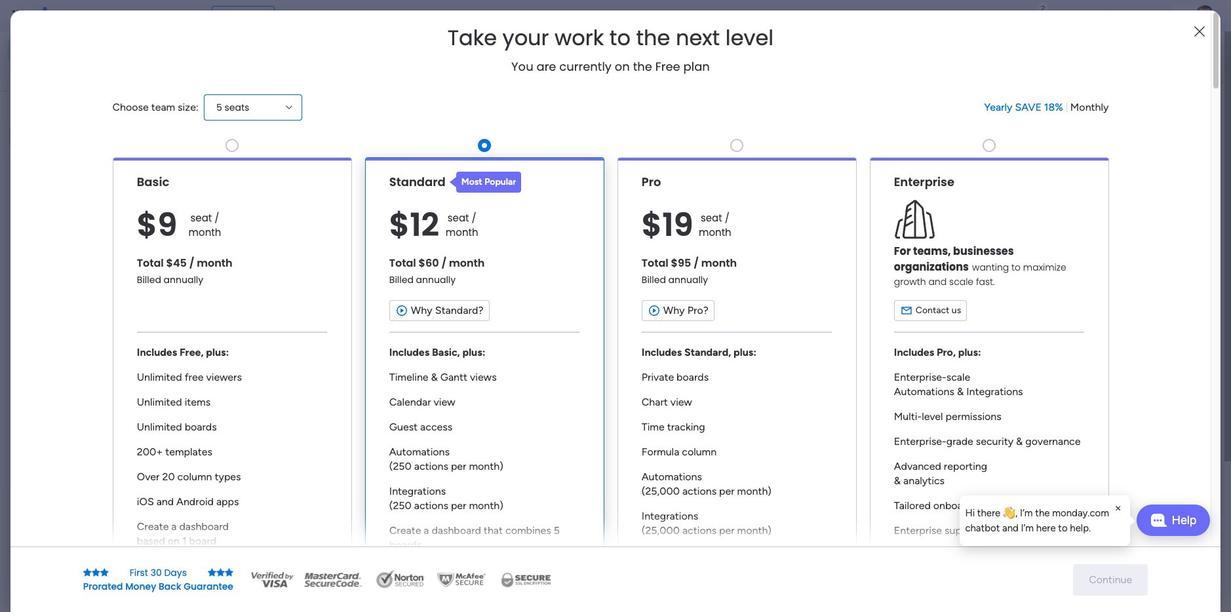 Task type: vqa. For each thing, say whether or not it's contained in the screenshot.
See plans image
yes



Task type: locate. For each thing, give the bounding box(es) containing it.
pro tier selected option
[[618, 157, 857, 592]]

remove from favorites image
[[445, 240, 459, 253]]

0 vertical spatial option
[[8, 39, 159, 60]]

help center element
[[976, 541, 1173, 594]]

dialog
[[961, 496, 1131, 546]]

section head
[[450, 172, 522, 193]]

1 vertical spatial option
[[8, 62, 159, 83]]

component image
[[722, 260, 733, 272]]

basic tier selected option
[[113, 157, 352, 592]]

search everything image
[[1118, 9, 1131, 22]]

option
[[8, 39, 159, 60], [8, 62, 159, 83], [0, 155, 167, 158]]

ssl encrypted image
[[493, 570, 559, 590]]

terry turtle image right help icon
[[1195, 5, 1216, 26]]

star image for 1st star icon from left
[[100, 568, 109, 578]]

star image
[[83, 568, 92, 578], [92, 568, 100, 578], [208, 568, 216, 578]]

add to favorites image
[[677, 240, 690, 253], [909, 240, 922, 253]]

2 image
[[1038, 1, 1050, 15]]

enterprise tier selected option
[[870, 157, 1110, 592]]

terry turtle image left mastercard secure code image
[[273, 587, 299, 613]]

see plans image
[[218, 9, 229, 23]]

terry turtle image
[[1195, 5, 1216, 26], [273, 539, 299, 565], [273, 587, 299, 613]]

templates image image
[[988, 264, 1161, 354]]

list box
[[0, 153, 167, 467]]

add to favorites image
[[445, 400, 459, 414]]

0 horizontal spatial add to favorites image
[[677, 240, 690, 253]]

select product image
[[12, 9, 25, 22]]

help image
[[1147, 9, 1160, 22]]

invite members image
[[1057, 9, 1070, 22]]

2 add to favorites image from the left
[[909, 240, 922, 253]]

heading
[[448, 26, 774, 50]]

verified by visa image
[[249, 570, 295, 590]]

1 add to favorites image from the left
[[677, 240, 690, 253]]

1 star image from the left
[[100, 568, 109, 578]]

monday marketplace image
[[1086, 9, 1099, 22]]

add to favorites image for component icon
[[909, 240, 922, 253]]

0 vertical spatial terry turtle image
[[1195, 5, 1216, 26]]

terry turtle image up 'verified by visa' image
[[273, 539, 299, 565]]

star image for 1st star icon from right
[[225, 568, 234, 578]]

star image
[[100, 568, 109, 578], [216, 568, 225, 578], [225, 568, 234, 578]]

chat bot icon image
[[1151, 514, 1167, 527]]

notifications image
[[999, 9, 1012, 22]]

1 star image from the left
[[83, 568, 92, 578]]

2 element
[[374, 494, 390, 510], [374, 494, 390, 510]]

1 horizontal spatial add to favorites image
[[909, 240, 922, 253]]

norton secured image
[[371, 570, 430, 590]]

getting started element
[[976, 478, 1173, 531]]

3 star image from the left
[[225, 568, 234, 578]]

mcafee secure image
[[436, 570, 488, 590]]

2 star image from the left
[[92, 568, 100, 578]]

close recently visited image
[[242, 107, 258, 123]]



Task type: describe. For each thing, give the bounding box(es) containing it.
standard tier selected option
[[365, 157, 605, 592]]

component image
[[490, 260, 502, 272]]

section head inside standard tier selected option
[[450, 172, 522, 193]]

tier options list box
[[113, 134, 1110, 592]]

circle o image
[[996, 157, 1004, 166]]

check circle image
[[996, 140, 1004, 150]]

1 vertical spatial terry turtle image
[[273, 539, 299, 565]]

update feed image
[[1028, 9, 1041, 22]]

3 star image from the left
[[208, 568, 216, 578]]

add to favorites image for component image
[[677, 240, 690, 253]]

billing cycle selection group
[[985, 100, 1110, 115]]

2 star image from the left
[[216, 568, 225, 578]]

2 vertical spatial terry turtle image
[[273, 587, 299, 613]]

2 vertical spatial option
[[0, 155, 167, 158]]

quick search results list box
[[242, 123, 945, 457]]

mastercard secure code image
[[300, 570, 366, 590]]



